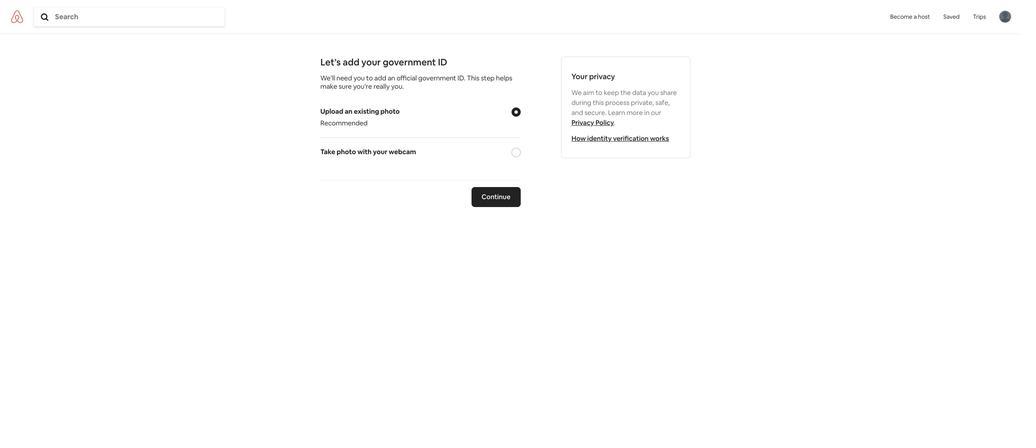Task type: vqa. For each thing, say whether or not it's contained in the screenshot.
group
no



Task type: describe. For each thing, give the bounding box(es) containing it.
your
[[572, 72, 588, 81]]

share
[[661, 88, 677, 97]]

we
[[572, 88, 582, 97]]

helps
[[496, 74, 513, 83]]

and
[[572, 108, 583, 117]]

aim
[[583, 88, 595, 97]]

this
[[593, 98, 604, 107]]

works
[[650, 134, 669, 143]]

Take photo with your webcam radio
[[512, 148, 521, 157]]

privacy policy link
[[572, 118, 614, 127]]

sure
[[339, 82, 352, 91]]

in
[[645, 108, 650, 117]]

verification
[[613, 134, 649, 143]]

secure.
[[585, 108, 607, 117]]

become a host
[[891, 13, 931, 21]]

during
[[572, 98, 592, 107]]

1 vertical spatial your
[[373, 148, 388, 156]]

saved link
[[937, 0, 967, 33]]

continue button
[[472, 187, 521, 207]]

official
[[397, 74, 417, 83]]

really
[[374, 82, 390, 91]]

photo inside upload an existing photo recommended
[[381, 107, 400, 116]]

need
[[337, 74, 352, 83]]

0 vertical spatial government
[[383, 56, 436, 68]]

existing
[[354, 107, 379, 116]]

we'll
[[321, 74, 335, 83]]

trips link
[[967, 0, 993, 33]]

to inside we aim to keep the data you share during this process private, safe, and secure. learn more in our privacy policy .
[[596, 88, 603, 97]]

step
[[481, 74, 495, 83]]

greg's account image
[[1000, 11, 1012, 23]]

policy
[[596, 118, 614, 127]]

recommended
[[321, 119, 368, 128]]

1 vertical spatial photo
[[337, 148, 356, 156]]

government inside we'll need you to add an official government id. this step helps make sure you're really you.
[[419, 74, 456, 83]]

with
[[358, 148, 372, 156]]

Search text field
[[55, 12, 223, 21]]

safe,
[[656, 98, 670, 107]]

the
[[621, 88, 631, 97]]

identity
[[588, 134, 612, 143]]

process
[[606, 98, 630, 107]]

saved
[[944, 13, 960, 21]]

a
[[914, 13, 917, 21]]



Task type: locate. For each thing, give the bounding box(es) containing it.
government down id
[[419, 74, 456, 83]]

keep
[[604, 88, 619, 97]]

to
[[366, 74, 373, 83], [596, 88, 603, 97]]

privacy
[[590, 72, 615, 81]]

an
[[388, 74, 395, 83], [345, 107, 353, 116]]

0 horizontal spatial an
[[345, 107, 353, 116]]

take photo with your webcam
[[321, 148, 416, 156]]

0 horizontal spatial photo
[[337, 148, 356, 156]]

trips
[[973, 13, 987, 21]]

add up need
[[343, 56, 360, 68]]

you right need
[[354, 74, 365, 83]]

to left really
[[366, 74, 373, 83]]

1 vertical spatial add
[[375, 74, 386, 83]]

how identity verification works
[[572, 134, 669, 143]]

1 horizontal spatial add
[[375, 74, 386, 83]]

data
[[633, 88, 647, 97]]

your
[[362, 56, 381, 68], [373, 148, 388, 156]]

we'll need you to add an official government id. this step helps make sure you're really you.
[[321, 74, 513, 91]]

you're
[[353, 82, 372, 91]]

you
[[354, 74, 365, 83], [648, 88, 659, 97]]

0 vertical spatial add
[[343, 56, 360, 68]]

photo
[[381, 107, 400, 116], [337, 148, 356, 156]]

0 horizontal spatial add
[[343, 56, 360, 68]]

photo right the existing
[[381, 107, 400, 116]]

your right with
[[373, 148, 388, 156]]

more
[[627, 108, 643, 117]]

privacy
[[572, 118, 594, 127]]

an left "official"
[[388, 74, 395, 83]]

1 vertical spatial to
[[596, 88, 603, 97]]

learn
[[608, 108, 626, 117]]

1 horizontal spatial you
[[648, 88, 659, 97]]

id
[[438, 56, 447, 68]]

id.
[[458, 74, 466, 83]]

add down let's add your government id
[[375, 74, 386, 83]]

to up this
[[596, 88, 603, 97]]

this
[[467, 74, 480, 83]]

you up safe,
[[648, 88, 659, 97]]

become a host button
[[884, 0, 937, 33]]

continue
[[482, 193, 511, 201]]

an inside we'll need you to add an official government id. this step helps make sure you're really you.
[[388, 74, 395, 83]]

add
[[343, 56, 360, 68], [375, 74, 386, 83]]

make
[[321, 82, 337, 91]]

your up you're
[[362, 56, 381, 68]]

.
[[614, 118, 616, 127]]

0 vertical spatial you
[[354, 74, 365, 83]]

our
[[651, 108, 662, 117]]

webcam
[[389, 148, 416, 156]]

1 vertical spatial government
[[419, 74, 456, 83]]

0 vertical spatial photo
[[381, 107, 400, 116]]

None radio
[[512, 108, 521, 117]]

how
[[572, 134, 586, 143]]

an up "recommended"
[[345, 107, 353, 116]]

1 horizontal spatial photo
[[381, 107, 400, 116]]

host
[[919, 13, 931, 21]]

add inside we'll need you to add an official government id. this step helps make sure you're really you.
[[375, 74, 386, 83]]

let's add your government id
[[321, 56, 447, 68]]

let's
[[321, 56, 341, 68]]

government
[[383, 56, 436, 68], [419, 74, 456, 83]]

private,
[[631, 98, 654, 107]]

None search field
[[34, 12, 225, 21]]

you inside we'll need you to add an official government id. this step helps make sure you're really you.
[[354, 74, 365, 83]]

you.
[[391, 82, 404, 91]]

your privacy
[[572, 72, 615, 81]]

upload an existing photo recommended
[[321, 107, 400, 128]]

we aim to keep the data you share during this process private, safe, and secure. learn more in our privacy policy .
[[572, 88, 677, 127]]

photo left with
[[337, 148, 356, 156]]

upload
[[321, 107, 344, 116]]

become
[[891, 13, 913, 21]]

0 horizontal spatial to
[[366, 74, 373, 83]]

you inside we aim to keep the data you share during this process private, safe, and secure. learn more in our privacy policy .
[[648, 88, 659, 97]]

government up "official"
[[383, 56, 436, 68]]

0 vertical spatial your
[[362, 56, 381, 68]]

0 vertical spatial an
[[388, 74, 395, 83]]

how identity verification works button
[[572, 134, 669, 143]]

take
[[321, 148, 335, 156]]

1 vertical spatial an
[[345, 107, 353, 116]]

0 vertical spatial to
[[366, 74, 373, 83]]

0 horizontal spatial you
[[354, 74, 365, 83]]

1 horizontal spatial to
[[596, 88, 603, 97]]

1 vertical spatial you
[[648, 88, 659, 97]]

to inside we'll need you to add an official government id. this step helps make sure you're really you.
[[366, 74, 373, 83]]

1 horizontal spatial an
[[388, 74, 395, 83]]

an inside upload an existing photo recommended
[[345, 107, 353, 116]]



